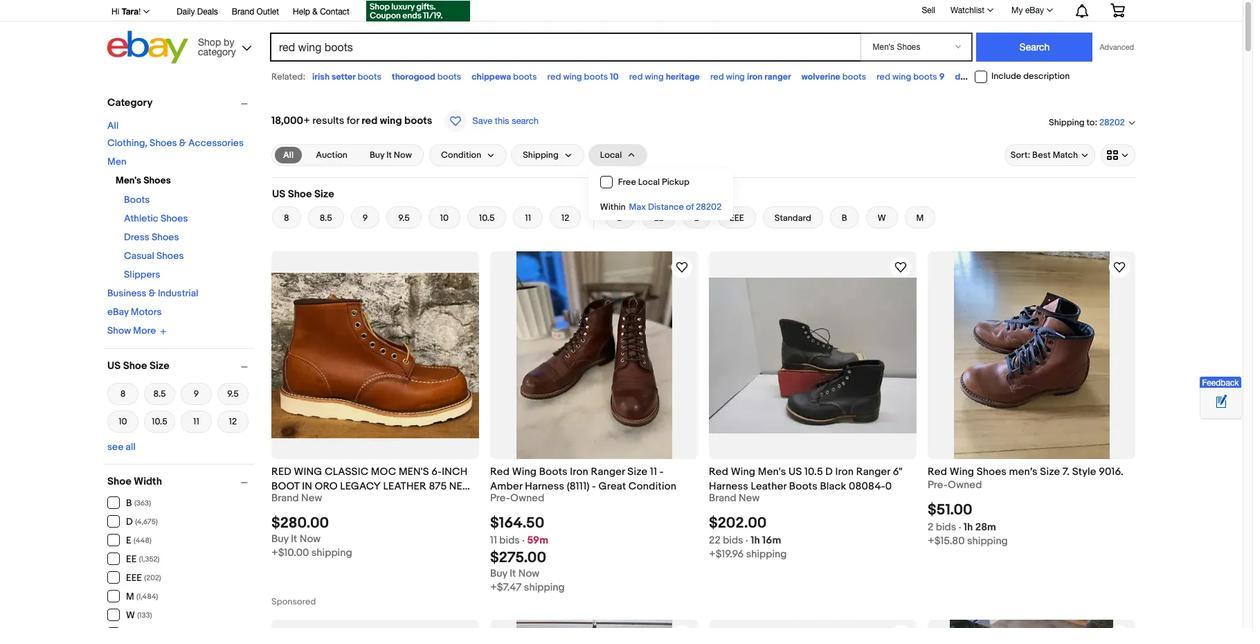 Task type: vqa. For each thing, say whether or not it's contained in the screenshot.


Task type: locate. For each thing, give the bounding box(es) containing it.
28202 right of
[[696, 202, 722, 213]]

10.5 inside red wing men's us 10.5 d iron ranger 6" harness leather boots black 08084-0 brand new
[[805, 465, 823, 478]]

0 vertical spatial 10.5 link
[[467, 206, 507, 229]]

· left 59m
[[522, 534, 525, 547]]

d left (4,675) at left
[[126, 516, 133, 528]]

0 horizontal spatial in
[[271, 494, 282, 508]]

· down the $202.00
[[746, 534, 748, 547]]

0 horizontal spatial eee
[[126, 572, 142, 584]]

10.5 for 10.5 link to the left
[[152, 416, 167, 427]]

2 vertical spatial boots
[[789, 480, 818, 493]]

boots up 'buy it now' "link"
[[404, 114, 432, 127]]

iron inside red wing men's us 10.5 d iron ranger 6" harness leather boots black 08084-0 brand new
[[836, 465, 854, 478]]

red wing shoes men's size 7. style 9016. link
[[928, 465, 1136, 479]]

ranger inside red wing men's us 10.5 d iron ranger 6" harness leather boots black 08084-0 brand new
[[856, 465, 891, 478]]

iron up the (8111)
[[570, 465, 589, 478]]

& up motors
[[149, 287, 156, 299]]

1 ranger from the left
[[591, 465, 625, 478]]

this
[[495, 116, 509, 126]]

10 down condition dropdown button
[[440, 213, 449, 224]]

0 vertical spatial ee
[[654, 213, 664, 224]]

condition down save
[[441, 150, 481, 161]]

category
[[198, 46, 236, 57]]

1 vertical spatial -
[[592, 480, 596, 493]]

0 vertical spatial 10 link
[[429, 206, 460, 229]]

2 vertical spatial 10
[[119, 416, 127, 427]]

0 vertical spatial all
[[107, 120, 119, 132]]

shoe
[[288, 188, 312, 201], [605, 188, 630, 201], [123, 359, 147, 372], [107, 475, 132, 488]]

b left the (363)
[[126, 497, 132, 509]]

1 horizontal spatial 8.5 link
[[308, 206, 344, 229]]

shipping inside dropdown button
[[523, 150, 559, 161]]

& right help
[[312, 7, 318, 17]]

8.5 inside main content
[[320, 213, 332, 224]]

d left max
[[617, 213, 624, 224]]

9 down us shoe size dropdown button
[[194, 388, 199, 399]]

bids inside $202.00 22 bids · 1h 16m +$19.96 shipping
[[723, 534, 744, 547]]

shoe width up b (363)
[[107, 475, 162, 488]]

0 horizontal spatial owned
[[510, 492, 545, 505]]

2 iron from the left
[[836, 465, 854, 478]]

within max distance of 28202
[[600, 202, 722, 213]]

w (133)
[[126, 609, 152, 621]]

ebay inside account navigation
[[1025, 6, 1044, 15]]

0 vertical spatial w
[[878, 213, 886, 224]]

2 horizontal spatial &
[[312, 7, 318, 17]]

0 vertical spatial e
[[694, 213, 699, 224]]

feedback
[[1202, 378, 1239, 388]]

8.5 for the right the 8.5 link
[[320, 213, 332, 224]]

(4,675)
[[135, 517, 158, 526]]

shipping inside shipping to : 28202
[[1049, 117, 1085, 128]]

brand down the red
[[271, 492, 299, 505]]

ranger up 08084-
[[856, 465, 891, 478]]

+$10.00
[[271, 546, 309, 560]]

brand inside red wing men's us 10.5 d iron ranger 6" harness leather boots black 08084-0 brand new
[[709, 492, 736, 505]]

brand left outlet
[[232, 7, 254, 17]]

it down 18,000 + results for red wing boots at the left
[[386, 150, 392, 161]]

6-
[[432, 465, 442, 478]]

1 vertical spatial all link
[[275, 147, 302, 163]]

hi tara !
[[111, 6, 141, 17]]

1h inside $51.00 2 bids · 1h 28m +$15.80 shipping
[[964, 521, 973, 534]]

0 vertical spatial -
[[660, 465, 664, 478]]

red wing classic moc men's 6-inch boot in oro legacy leather 875 new in box link
[[271, 465, 479, 508]]

2 new from the left
[[739, 492, 760, 505]]

1 horizontal spatial m
[[917, 213, 924, 224]]

harness inside red wing men's us 10.5 d iron ranger 6" harness leather boots black 08084-0 brand new
[[709, 480, 749, 493]]

0 vertical spatial 9.5
[[398, 213, 410, 224]]

eee left (202)
[[126, 572, 142, 584]]

buy it now link
[[361, 147, 420, 163]]

0 vertical spatial shipping
[[1049, 117, 1085, 128]]

red for $202.00
[[709, 465, 729, 478]]

1h left 28m
[[964, 521, 973, 534]]

9.5 for the top 9.5 "link"
[[398, 213, 410, 224]]

1 horizontal spatial 11 link
[[513, 206, 543, 229]]

shoes up dress shoes link
[[161, 213, 188, 224]]

m for m
[[917, 213, 924, 224]]

1 horizontal spatial bids
[[723, 534, 744, 547]]

1 horizontal spatial 10.5
[[479, 213, 495, 224]]

8 link up see all on the left
[[107, 381, 138, 406]]

11 link
[[513, 206, 543, 229], [181, 409, 212, 434]]

12 link
[[550, 206, 581, 229], [217, 409, 249, 434]]

& inside clothing, shoes & accessories men
[[179, 137, 186, 149]]

wing left the heritage
[[645, 71, 664, 82]]

0 horizontal spatial width
[[134, 475, 162, 488]]

shipping down 16m
[[746, 548, 787, 561]]

thorogood
[[392, 71, 435, 82]]

all
[[126, 441, 136, 453]]

9.5
[[398, 213, 410, 224], [227, 388, 239, 399]]

0 vertical spatial 11 link
[[513, 206, 543, 229]]

8.5 for leftmost the 8.5 link
[[153, 388, 166, 399]]

red inside red wing boots iron ranger size 11  - amber harness (8111) - great condition pre-owned
[[490, 465, 510, 478]]

1 horizontal spatial ebay
[[1025, 6, 1044, 15]]

ee link
[[642, 206, 676, 229]]

boots down search for anything text box
[[584, 71, 608, 82]]

b for b (363)
[[126, 497, 132, 509]]

red inside red wing shoes men's size 7. style 9016. pre-owned
[[928, 465, 947, 478]]

2 horizontal spatial brand
[[709, 492, 736, 505]]

width up the (363)
[[134, 475, 162, 488]]

thorogood boots
[[392, 71, 461, 82]]

9.5 down 'buy it now' "link"
[[398, 213, 410, 224]]

ranger up 'great'
[[591, 465, 625, 478]]

shop by category button
[[192, 31, 254, 61]]

shop by category banner
[[104, 0, 1136, 67]]

iron
[[747, 71, 763, 82]]

boots inside red wing men's us 10.5 d iron ranger 6" harness leather boots black 08084-0 brand new
[[789, 480, 818, 493]]

m (1,484)
[[126, 591, 158, 602]]

& inside business & industrial ebay motors
[[149, 287, 156, 299]]

1 horizontal spatial eee
[[730, 213, 744, 224]]

1 horizontal spatial width
[[632, 188, 660, 201]]

1 vertical spatial it
[[291, 533, 297, 546]]

red for $164.50
[[490, 465, 510, 478]]

1 vertical spatial w
[[126, 609, 135, 621]]

bids up +$15.80
[[936, 521, 957, 534]]

e left (448)
[[126, 535, 131, 546]]

red wing boots iron ranger size 11  - amber harness (8111) - great condition pre-owned
[[490, 465, 677, 505]]

us shoe size down all selected text field
[[272, 188, 334, 201]]

to
[[1087, 117, 1095, 128]]

red wing classic moc men's 6-inch boot in oro legacy leather 875 new in box heading
[[271, 465, 472, 508]]

casual shoes link
[[124, 250, 184, 262]]

0 horizontal spatial e
[[126, 535, 131, 546]]

1 vertical spatial &
[[179, 137, 186, 149]]

0 vertical spatial 10.5
[[479, 213, 495, 224]]

2 red from the left
[[709, 465, 729, 478]]

size
[[314, 188, 334, 201], [149, 359, 169, 372], [628, 465, 648, 478], [1040, 465, 1060, 478]]

owned up $164.50
[[510, 492, 545, 505]]

red wing boots iron ranger size 11  - amber harness (8111) - great condition link
[[490, 465, 698, 493]]

buy up +$10.00
[[271, 533, 289, 546]]

red wing heritage
[[629, 71, 700, 82]]

1 horizontal spatial pre-
[[928, 478, 948, 492]]

(1,352)
[[139, 555, 160, 564]]

2 harness from the left
[[709, 480, 749, 493]]

w left (133) at the left of page
[[126, 609, 135, 621]]

e for e (448)
[[126, 535, 131, 546]]

2 horizontal spatial boots
[[789, 480, 818, 493]]

boots left black
[[789, 480, 818, 493]]

bids for $164.50
[[500, 534, 520, 547]]

auction
[[316, 150, 348, 161]]

irish
[[312, 71, 330, 82]]

2 vertical spatial d
[[126, 516, 133, 528]]

11 link down us shoe size dropdown button
[[181, 409, 212, 434]]

· for 16m
[[746, 534, 748, 547]]

10.5 link down us shoe size dropdown button
[[144, 409, 175, 434]]

0 horizontal spatial -
[[592, 480, 596, 493]]

boots link
[[124, 194, 150, 206]]

10.5 link down condition dropdown button
[[467, 206, 507, 229]]

2 horizontal spatial red
[[928, 465, 947, 478]]

8.5
[[320, 213, 332, 224], [153, 388, 166, 399]]

2 ranger from the left
[[856, 465, 891, 478]]

1 vertical spatial 12
[[229, 416, 237, 427]]

watch red wing men's us 10.5 d iron ranger 6" harness leather boots black 08084-0 image
[[893, 259, 909, 276]]

10.5 down condition dropdown button
[[479, 213, 495, 224]]

owned inside red wing shoes men's size 7. style 9016. pre-owned
[[948, 478, 982, 492]]

1 harness from the left
[[525, 480, 564, 493]]

0 horizontal spatial us
[[107, 359, 121, 372]]

bids for $51.00
[[936, 521, 957, 534]]

help & contact link
[[293, 5, 350, 20]]

$51.00 2 bids · 1h 28m +$15.80 shipping
[[928, 501, 1008, 548]]

10 down shop by category banner at the top
[[610, 71, 619, 82]]

main content
[[266, 90, 1141, 628]]

it inside $280.00 buy it now +$10.00 shipping
[[291, 533, 297, 546]]

1 vertical spatial d
[[826, 465, 833, 478]]

wing left danner
[[893, 71, 912, 82]]

& inside account navigation
[[312, 7, 318, 17]]

red for red wing boots 10
[[547, 71, 561, 82]]

boots inside boots athletic shoes dress shoes casual shoes slippers
[[124, 194, 150, 206]]

· inside $164.50 11 bids · 59m $275.00 buy it now +$7.47 shipping
[[522, 534, 525, 547]]

0 horizontal spatial 11 link
[[181, 409, 212, 434]]

motors
[[131, 306, 162, 318]]

· inside $202.00 22 bids · 1h 16m +$19.96 shipping
[[746, 534, 748, 547]]

10.5 down us shoe size dropdown button
[[152, 416, 167, 427]]

sell
[[922, 5, 936, 15]]

m
[[917, 213, 924, 224], [126, 591, 134, 602]]

2 vertical spatial us
[[789, 465, 802, 478]]

all up clothing,
[[107, 120, 119, 132]]

1 iron from the left
[[570, 465, 589, 478]]

0 horizontal spatial ranger
[[591, 465, 625, 478]]

wing inside red wing shoes men's size 7. style 9016. pre-owned
[[950, 465, 974, 478]]

standard
[[775, 213, 811, 224]]

1 horizontal spatial brand
[[271, 492, 299, 505]]

1 horizontal spatial 28202
[[1100, 117, 1125, 128]]

+$15.80
[[928, 535, 965, 548]]

· for $275.00
[[522, 534, 525, 547]]

0 horizontal spatial local
[[600, 150, 622, 161]]

10 link up see all button
[[107, 409, 138, 434]]

shipping right +$7.47
[[524, 581, 565, 594]]

1 vertical spatial ee
[[126, 553, 137, 565]]

related:
[[271, 71, 305, 82]]

amber
[[490, 480, 523, 493]]

1 vertical spatial e
[[126, 535, 131, 546]]

0 vertical spatial buy
[[370, 150, 385, 161]]

0 vertical spatial eee
[[730, 213, 744, 224]]

3 wing from the left
[[950, 465, 974, 478]]

us shoe size down the show more button
[[107, 359, 169, 372]]

0 horizontal spatial 9.5
[[227, 388, 239, 399]]

iron inside red wing boots iron ranger size 11  - amber harness (8111) - great condition pre-owned
[[570, 465, 589, 478]]

shoes right clothing,
[[150, 137, 177, 149]]

9
[[939, 71, 945, 82], [363, 213, 368, 224], [194, 388, 199, 399]]

shipping inside $51.00 2 bids · 1h 28m +$15.80 shipping
[[967, 535, 1008, 548]]

2 wing from the left
[[731, 465, 756, 478]]

men link
[[107, 156, 126, 168]]

ebay right my
[[1025, 6, 1044, 15]]

shipping for shipping to : 28202
[[1049, 117, 1085, 128]]

advanced
[[1100, 43, 1134, 51]]

9 left danner
[[939, 71, 945, 82]]

0 vertical spatial 9 link
[[351, 206, 380, 229]]

None submit
[[977, 33, 1093, 62]]

all
[[107, 120, 119, 132], [283, 150, 294, 161]]

9 link
[[351, 206, 380, 229], [181, 381, 212, 406]]

match
[[1053, 150, 1078, 161]]

0 vertical spatial 12 link
[[550, 206, 581, 229]]

harness for $202.00
[[709, 480, 749, 493]]

all link up clothing,
[[107, 120, 119, 132]]

red up amber
[[490, 465, 510, 478]]

1 horizontal spatial us
[[272, 188, 286, 201]]

1 horizontal spatial 9.5 link
[[387, 206, 422, 229]]

condition right 'great'
[[629, 480, 677, 493]]

shoe width up max
[[605, 188, 660, 201]]

show more button
[[107, 325, 167, 337]]

size inside red wing boots iron ranger size 11  - amber harness (8111) - great condition pre-owned
[[628, 465, 648, 478]]

in down wing
[[302, 480, 312, 493]]

ebay up the show
[[107, 306, 129, 318]]

dress shoes link
[[124, 231, 179, 243]]

ee
[[654, 213, 664, 224], [126, 553, 137, 565]]

wing up $51.00
[[950, 465, 974, 478]]

8 down all selected text field
[[284, 213, 289, 224]]

b left w link on the top right of the page
[[842, 213, 847, 224]]

e right of
[[694, 213, 699, 224]]

boots up the (8111)
[[539, 465, 568, 478]]

shipping
[[967, 535, 1008, 548], [311, 546, 352, 560], [746, 548, 787, 561], [524, 581, 565, 594]]

0 vertical spatial now
[[394, 150, 412, 161]]

d
[[617, 213, 624, 224], [826, 465, 833, 478], [126, 516, 133, 528]]

$51.00
[[928, 501, 973, 519]]

red for $51.00
[[928, 465, 947, 478]]

style
[[1072, 465, 1097, 478]]

max
[[629, 202, 646, 213]]

red inside red wing men's us 10.5 d iron ranger 6" harness leather boots black 08084-0 brand new
[[709, 465, 729, 478]]

1 horizontal spatial all
[[283, 150, 294, 161]]

7.
[[1063, 465, 1070, 478]]

0 vertical spatial b
[[842, 213, 847, 224]]

shoes inside clothing, shoes & accessories men
[[150, 137, 177, 149]]

wing up 'buy it now' "link"
[[380, 114, 402, 127]]

dress
[[124, 231, 149, 243]]

ee right max
[[654, 213, 664, 224]]

0 horizontal spatial harness
[[525, 480, 564, 493]]

shipping for shipping
[[523, 150, 559, 161]]

3 red from the left
[[928, 465, 947, 478]]

bids inside $51.00 2 bids · 1h 28m +$15.80 shipping
[[936, 521, 957, 534]]

2 horizontal spatial 10.5
[[805, 465, 823, 478]]

shipping right +$10.00
[[311, 546, 352, 560]]

1 red from the left
[[490, 465, 510, 478]]

1 horizontal spatial e
[[694, 213, 699, 224]]

red for red wing heritage
[[629, 71, 643, 82]]

28202 inside shipping to : 28202
[[1100, 117, 1125, 128]]

red
[[547, 71, 561, 82], [629, 71, 643, 82], [710, 71, 724, 82], [877, 71, 891, 82], [362, 114, 378, 127]]

red down search for anything text box
[[547, 71, 561, 82]]

shop by category
[[198, 36, 236, 57]]

harness inside red wing boots iron ranger size 11  - amber harness (8111) - great condition pre-owned
[[525, 480, 564, 493]]

shipping left "to"
[[1049, 117, 1085, 128]]

ranger
[[591, 465, 625, 478], [856, 465, 891, 478]]

0 horizontal spatial b
[[126, 497, 132, 509]]

brand for brand new
[[271, 492, 299, 505]]

22
[[709, 534, 721, 547]]

wing for $51.00
[[950, 465, 974, 478]]

9.5 down us shoe size dropdown button
[[227, 388, 239, 399]]

red for red wing boots 9
[[877, 71, 891, 82]]

9 link down 'buy it now' "link"
[[351, 206, 380, 229]]

1 horizontal spatial iron
[[836, 465, 854, 478]]

0 vertical spatial boots
[[124, 194, 150, 206]]

0 vertical spatial us shoe size
[[272, 188, 334, 201]]

chippewa boots
[[472, 71, 537, 82]]

search
[[512, 116, 539, 126]]

red wing men's us 10.5 d iron ranger 6" harness leather boots black 08084-0 image
[[709, 277, 917, 433]]

1 vertical spatial 11 link
[[181, 409, 212, 434]]

· inside $51.00 2 bids · 1h 28m +$15.80 shipping
[[959, 521, 961, 534]]

1 horizontal spatial b
[[842, 213, 847, 224]]

1 vertical spatial 12 link
[[217, 409, 249, 434]]

28202
[[1100, 117, 1125, 128], [696, 202, 722, 213]]

w
[[878, 213, 886, 224], [126, 609, 135, 621]]

wolverine boots
[[802, 71, 866, 82]]

0 horizontal spatial 28202
[[696, 202, 722, 213]]

ebay inside business & industrial ebay motors
[[107, 306, 129, 318]]

shipping down search
[[523, 150, 559, 161]]

1 vertical spatial us
[[107, 359, 121, 372]]

width up max
[[632, 188, 660, 201]]

buy down 18,000 + results for red wing boots at the left
[[370, 150, 385, 161]]

0 vertical spatial &
[[312, 7, 318, 17]]

9.5 link
[[387, 206, 422, 229], [217, 381, 249, 406]]

& left accessories
[[179, 137, 186, 149]]

0 horizontal spatial men's
[[116, 175, 141, 186]]

wing inside red wing men's us 10.5 d iron ranger 6" harness leather boots black 08084-0 brand new
[[731, 465, 756, 478]]

wing inside red wing boots iron ranger size 11  - amber harness (8111) - great condition pre-owned
[[512, 465, 537, 478]]

1h inside $202.00 22 bids · 1h 16m +$19.96 shipping
[[751, 534, 760, 547]]

0 horizontal spatial new
[[301, 492, 322, 505]]

2 vertical spatial now
[[518, 567, 540, 580]]

1 vertical spatial 8 link
[[107, 381, 138, 406]]

0 horizontal spatial condition
[[441, 150, 481, 161]]

0 horizontal spatial 12 link
[[217, 409, 249, 434]]

ee for ee (1,352)
[[126, 553, 137, 565]]

best
[[1033, 150, 1051, 161]]

wing up the leather
[[731, 465, 756, 478]]

9.5 link down us shoe size dropdown button
[[217, 381, 249, 406]]

(8111)
[[567, 480, 590, 493]]

great
[[599, 480, 626, 493]]

ranger inside red wing boots iron ranger size 11  - amber harness (8111) - great condition pre-owned
[[591, 465, 625, 478]]

0 vertical spatial m
[[917, 213, 924, 224]]

boots up athletic
[[124, 194, 150, 206]]

width
[[632, 188, 660, 201], [134, 475, 162, 488]]

9 down 'buy it now' "link"
[[363, 213, 368, 224]]

w right the b link
[[878, 213, 886, 224]]

harness left the (8111)
[[525, 480, 564, 493]]

red wing boots iron ranger size 11  - amber harness (8111) - great condition heading
[[490, 465, 677, 493]]

red up the $202.00
[[709, 465, 729, 478]]

8.5 link down us shoe size dropdown button
[[144, 381, 175, 406]]

$164.50 11 bids · 59m $275.00 buy it now +$7.47 shipping
[[490, 515, 565, 594]]

wing left iron
[[726, 71, 745, 82]]

local right free
[[638, 177, 660, 188]]

11 inside $164.50 11 bids · 59m $275.00 buy it now +$7.47 shipping
[[490, 534, 497, 547]]

owned inside red wing boots iron ranger size 11  - amber harness (8111) - great condition pre-owned
[[510, 492, 545, 505]]

shoe up b (363)
[[107, 475, 132, 488]]

d up black
[[826, 465, 833, 478]]

get the coupon image
[[366, 1, 470, 21]]

sort: best match
[[1011, 150, 1078, 161]]

1 vertical spatial ebay
[[107, 306, 129, 318]]

condition inside red wing boots iron ranger size 11  - amber harness (8111) - great condition pre-owned
[[629, 480, 677, 493]]

0 horizontal spatial ee
[[126, 553, 137, 565]]

us
[[272, 188, 286, 201], [107, 359, 121, 372], [789, 465, 802, 478]]

1 horizontal spatial &
[[179, 137, 186, 149]]

red wing boots iron ranger size 11  - amber harness (8111) - great condition image
[[516, 251, 672, 459]]

1 vertical spatial 9.5
[[227, 388, 239, 399]]

brand inside "link"
[[232, 7, 254, 17]]

bids inside $164.50 11 bids · 59m $275.00 buy it now +$7.47 shipping
[[500, 534, 520, 547]]

brand for brand outlet
[[232, 7, 254, 17]]

men's up boots link
[[116, 175, 141, 186]]

Search for anything text field
[[272, 34, 858, 60]]

new up the $202.00
[[739, 492, 760, 505]]

1 vertical spatial m
[[126, 591, 134, 602]]

2 vertical spatial 10.5
[[805, 465, 823, 478]]

wing down search for anything text box
[[563, 71, 582, 82]]

2 horizontal spatial ·
[[959, 521, 961, 534]]

in
[[302, 480, 312, 493], [271, 494, 282, 508]]

0 horizontal spatial iron
[[570, 465, 589, 478]]

m left (1,484)
[[126, 591, 134, 602]]

w for w
[[878, 213, 886, 224]]

legacy
[[340, 480, 381, 493]]

1 wing from the left
[[512, 465, 537, 478]]

8 link down all selected text field
[[272, 206, 301, 229]]

it up +$7.47
[[510, 567, 516, 580]]

e link
[[682, 206, 711, 229]]

watch red wing shoes men's size 7. style 9016. image
[[1111, 259, 1128, 276]]

0 horizontal spatial brand
[[232, 7, 254, 17]]

in down boot
[[271, 494, 282, 508]]

boots right thorogood at the left
[[437, 71, 461, 82]]

red right the heritage
[[710, 71, 724, 82]]

wing for red wing boots 10
[[563, 71, 582, 82]]

11 link down shipping dropdown button
[[513, 206, 543, 229]]



Task type: describe. For each thing, give the bounding box(es) containing it.
1 horizontal spatial in
[[302, 480, 312, 493]]

moc
[[371, 465, 396, 478]]

0 horizontal spatial 8.5 link
[[144, 381, 175, 406]]

& for contact
[[312, 7, 318, 17]]

1 vertical spatial width
[[134, 475, 162, 488]]

free local pickup link
[[589, 170, 733, 195]]

red wing shoes heritage classic moc 1907 boots | men size 10 ee - copper image
[[516, 620, 672, 628]]

boots right wolverine
[[842, 71, 866, 82]]

oro
[[315, 480, 338, 493]]

(363)
[[134, 499, 151, 508]]

red
[[271, 465, 292, 478]]

new
[[449, 480, 472, 493]]

m link
[[905, 206, 936, 229]]

athletic shoes link
[[124, 213, 188, 224]]

description
[[1024, 71, 1070, 82]]

boots right danner
[[985, 71, 1009, 82]]

new inside red wing men's us 10.5 d iron ranger 6" harness leather boots black 08084-0 brand new
[[739, 492, 760, 505]]

1 vertical spatial all
[[283, 150, 294, 161]]

$280.00 buy it now +$10.00 shipping
[[271, 515, 352, 560]]

local inside dropdown button
[[600, 150, 622, 161]]

1h for $51.00
[[964, 521, 973, 534]]

$164.50
[[490, 515, 545, 533]]

distance
[[648, 202, 684, 213]]

shoes down dress shoes link
[[156, 250, 184, 262]]

0 vertical spatial 8
[[284, 213, 289, 224]]

harness for $164.50
[[525, 480, 564, 493]]

d for d
[[617, 213, 624, 224]]

shoes inside red wing shoes men's size 7. style 9016. pre-owned
[[977, 465, 1007, 478]]

sort:
[[1011, 150, 1031, 161]]

0 vertical spatial 9
[[939, 71, 945, 82]]

business
[[107, 287, 147, 299]]

11 inside red wing boots iron ranger size 11  - amber harness (8111) - great condition pre-owned
[[650, 465, 657, 478]]

red wing men's us 10.5 d iron ranger 6" harness leather boots black 08084-0 brand new
[[709, 465, 903, 505]]

2 horizontal spatial 10
[[610, 71, 619, 82]]

save
[[472, 116, 492, 126]]

1 horizontal spatial us shoe size
[[272, 188, 334, 201]]

d for d (4,675)
[[126, 516, 133, 528]]

watchlist
[[951, 6, 985, 15]]

pre- inside red wing boots iron ranger size 11  - amber harness (8111) - great condition pre-owned
[[490, 492, 510, 505]]

· for 28m
[[959, 521, 961, 534]]

by
[[224, 36, 234, 47]]

boots right the setter
[[358, 71, 382, 82]]

0 horizontal spatial all
[[107, 120, 119, 132]]

none submit inside shop by category banner
[[977, 33, 1093, 62]]

now inside $164.50 11 bids · 59m $275.00 buy it now +$7.47 shipping
[[518, 567, 540, 580]]

ranger
[[765, 71, 791, 82]]

box
[[284, 494, 306, 508]]

wing for red wing iron ranger
[[726, 71, 745, 82]]

0 vertical spatial 9.5 link
[[387, 206, 422, 229]]

1 horizontal spatial 10 link
[[429, 206, 460, 229]]

bids for $202.00
[[723, 534, 744, 547]]

wing for red wing heritage
[[645, 71, 664, 82]]

see all button
[[107, 441, 136, 453]]

red wing men's us 10.5 d iron ranger 6" harness leather boots black 08084-0 link
[[709, 465, 917, 493]]

now inside $280.00 buy it now +$10.00 shipping
[[300, 533, 321, 546]]

1h for $202.00
[[751, 534, 760, 547]]

classic
[[325, 465, 369, 478]]

boots right chippewa
[[513, 71, 537, 82]]

0 vertical spatial us
[[272, 188, 286, 201]]

shoe up within
[[605, 188, 630, 201]]

shipping inside $164.50 11 bids · 59m $275.00 buy it now +$7.47 shipping
[[524, 581, 565, 594]]

accessories
[[188, 137, 244, 149]]

men's shoes
[[116, 175, 171, 186]]

b for b
[[842, 213, 847, 224]]

red wing boots 10
[[547, 71, 619, 82]]

see
[[107, 441, 124, 453]]

now inside "link"
[[394, 150, 412, 161]]

16m
[[762, 534, 781, 547]]

boots left danner
[[914, 71, 937, 82]]

0 horizontal spatial 10.5 link
[[144, 409, 175, 434]]

(1,484)
[[136, 592, 158, 601]]

red wing shoes men's size 7. style 9016. heading
[[928, 465, 1124, 478]]

my
[[1012, 6, 1023, 15]]

shoe down the show more button
[[123, 359, 147, 372]]

0 horizontal spatial 9
[[194, 388, 199, 399]]

10.5 for top 10.5 link
[[479, 213, 495, 224]]

buy inside $280.00 buy it now +$10.00 shipping
[[271, 533, 289, 546]]

shipping to : 28202
[[1049, 117, 1125, 128]]

pre- inside red wing shoes men's size 7. style 9016. pre-owned
[[928, 478, 948, 492]]

us shoe size button
[[107, 359, 254, 372]]

save this search
[[472, 116, 539, 126]]

watch red wing boots iron ranger size 11  - amber harness (8111) - great condition image
[[674, 259, 690, 276]]

1 vertical spatial 9 link
[[181, 381, 212, 406]]

us inside red wing men's us 10.5 d iron ranger 6" harness leather boots black 08084-0 brand new
[[789, 465, 802, 478]]

10 for 10 link to the bottom
[[119, 416, 127, 427]]

eee for eee (202)
[[126, 572, 142, 584]]

+$7.47
[[490, 581, 522, 594]]

my ebay
[[1012, 6, 1044, 15]]

include description
[[992, 71, 1070, 82]]

0 horizontal spatial 9.5 link
[[217, 381, 249, 406]]

2
[[928, 521, 934, 534]]

condition button
[[429, 144, 507, 166]]

slippers link
[[124, 269, 160, 280]]

hi
[[111, 7, 119, 17]]

red wing shoes men's size 7. style 9016. image
[[954, 251, 1110, 459]]

contact
[[320, 7, 350, 17]]

condition inside dropdown button
[[441, 150, 481, 161]]

brand outlet
[[232, 7, 279, 17]]

tara
[[122, 6, 139, 17]]

18,000 + results for red wing boots
[[271, 114, 432, 127]]

more
[[133, 325, 156, 337]]

business & industrial ebay motors
[[107, 287, 198, 318]]

men's
[[399, 465, 429, 478]]

buy inside "link"
[[370, 150, 385, 161]]

ebay motors link
[[107, 306, 162, 318]]

men's inside red wing men's us 10.5 d iron ranger 6" harness leather boots black 08084-0 brand new
[[758, 465, 786, 478]]

wing for $164.50
[[512, 465, 537, 478]]

red wing men's us 10.5 d iron ranger 6" harness leather boots black 08084-0 heading
[[709, 465, 903, 493]]

0 vertical spatial all link
[[107, 120, 119, 132]]

save this search button
[[441, 109, 543, 133]]

red wing boots 9
[[877, 71, 945, 82]]

size inside red wing shoes men's size 7. style 9016. pre-owned
[[1040, 465, 1060, 478]]

leather
[[751, 480, 787, 493]]

red for red wing iron ranger
[[710, 71, 724, 82]]

wolverine
[[802, 71, 841, 82]]

1 vertical spatial shoe width
[[107, 475, 162, 488]]

red right for
[[362, 114, 378, 127]]

pickup
[[662, 177, 690, 188]]

1 vertical spatial 10 link
[[107, 409, 138, 434]]

main content containing $51.00
[[266, 90, 1141, 628]]

clothing, shoes & accessories men
[[107, 137, 244, 168]]

of
[[686, 202, 694, 213]]

inch
[[442, 465, 468, 478]]

heritage
[[666, 71, 700, 82]]

shipping inside $202.00 22 bids · 1h 16m +$19.96 shipping
[[746, 548, 787, 561]]

w for w (133)
[[126, 609, 135, 621]]

1 vertical spatial in
[[271, 494, 282, 508]]

eee link
[[718, 206, 756, 229]]

+
[[303, 114, 310, 127]]

1 new from the left
[[301, 492, 322, 505]]

category button
[[107, 96, 254, 109]]

buy inside $164.50 11 bids · 59m $275.00 buy it now +$7.47 shipping
[[490, 567, 508, 580]]

for
[[347, 114, 359, 127]]

watchlist link
[[943, 2, 1000, 19]]

shoe down all selected text field
[[288, 188, 312, 201]]

m for m (1,484)
[[126, 591, 134, 602]]

eee for eee
[[730, 213, 744, 224]]

shipping inside $280.00 buy it now +$10.00 shipping
[[311, 546, 352, 560]]

1 vertical spatial 8
[[120, 388, 126, 399]]

1 vertical spatial 9
[[363, 213, 368, 224]]

wing for red wing boots 9
[[893, 71, 912, 82]]

1 horizontal spatial 12
[[562, 213, 569, 224]]

listing options selector. gallery view selected. image
[[1107, 150, 1129, 161]]

shipping button
[[511, 144, 584, 166]]

red wing classic moc men's 6-inch boot in oro legacy leather 875 new in box
[[271, 465, 472, 508]]

1 horizontal spatial 12 link
[[550, 206, 581, 229]]

9.5 for left 9.5 "link"
[[227, 388, 239, 399]]

include
[[992, 71, 1022, 82]]

red wing classic moc men's 6-inch boot in oro legacy leather 875 new in box image
[[271, 272, 479, 438]]

your shopping cart image
[[1110, 3, 1126, 17]]

e for e
[[694, 213, 699, 224]]

free
[[618, 177, 636, 188]]

(133)
[[137, 611, 152, 620]]

deals
[[197, 7, 218, 17]]

0 horizontal spatial 8 link
[[107, 381, 138, 406]]

brand outlet link
[[232, 5, 279, 20]]

0 vertical spatial 8 link
[[272, 206, 301, 229]]

0 vertical spatial shoe width
[[605, 188, 660, 201]]

it inside $164.50 11 bids · 59m $275.00 buy it now +$7.47 shipping
[[510, 567, 516, 580]]

$280.00
[[271, 515, 329, 533]]

category
[[107, 96, 153, 109]]

boot
[[271, 480, 300, 493]]

0 horizontal spatial 12
[[229, 416, 237, 427]]

clothing, shoes & accessories link
[[107, 137, 244, 149]]

All selected text field
[[283, 149, 294, 161]]

$202.00 22 bids · 1h 16m +$19.96 shipping
[[709, 515, 787, 561]]

men
[[107, 156, 126, 168]]

b (363)
[[126, 497, 151, 509]]

shop
[[198, 36, 221, 47]]

1 horizontal spatial -
[[660, 465, 664, 478]]

0 vertical spatial men's
[[116, 175, 141, 186]]

1 vertical spatial us shoe size
[[107, 359, 169, 372]]

daily deals
[[177, 7, 218, 17]]

account navigation
[[104, 0, 1136, 24]]

wing for $202.00
[[731, 465, 756, 478]]

1 horizontal spatial local
[[638, 177, 660, 188]]

ee for ee
[[654, 213, 664, 224]]

it inside 'buy it now' "link"
[[386, 150, 392, 161]]

0 vertical spatial width
[[632, 188, 660, 201]]

shoes up boots link
[[143, 175, 171, 186]]

advanced link
[[1093, 33, 1134, 61]]

daily
[[177, 7, 195, 17]]

& for industrial
[[149, 287, 156, 299]]

d inside red wing men's us 10.5 d iron ranger 6" harness leather boots black 08084-0 brand new
[[826, 465, 833, 478]]

results
[[312, 114, 344, 127]]

within
[[600, 202, 626, 213]]

1 vertical spatial 28202
[[696, 202, 722, 213]]

10 for rightmost 10 link
[[440, 213, 449, 224]]

help & contact
[[293, 7, 350, 17]]

shoes down athletic shoes link
[[152, 231, 179, 243]]

boots inside red wing boots iron ranger size 11  - amber harness (8111) - great condition pre-owned
[[539, 465, 568, 478]]

red wing 1907 heritage 6" classic moc toe boots size 12ee image
[[950, 620, 1113, 628]]



